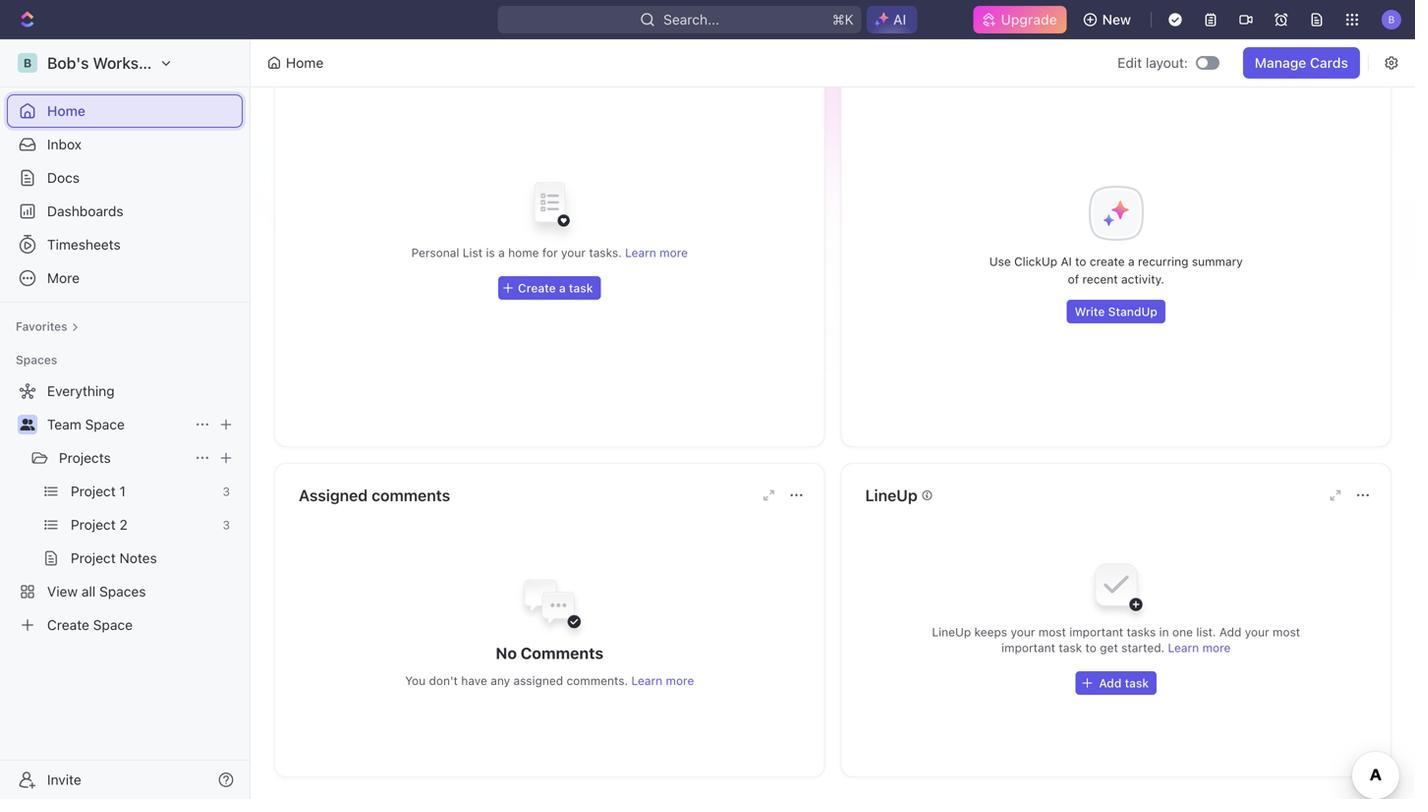 Task type: vqa. For each thing, say whether or not it's contained in the screenshot.
Agency Management link
no



Task type: locate. For each thing, give the bounding box(es) containing it.
⌘k
[[833, 11, 854, 28]]

edit
[[1118, 55, 1142, 71]]

0 vertical spatial 3
[[223, 485, 230, 498]]

add down get
[[1099, 676, 1122, 690]]

more right tasks.
[[660, 246, 688, 259]]

2 vertical spatial learn more link
[[632, 674, 694, 688]]

0 horizontal spatial task
[[569, 281, 593, 295]]

of
[[1068, 272, 1079, 286]]

0 vertical spatial spaces
[[16, 353, 57, 367]]

1 vertical spatial to
[[1086, 641, 1097, 655]]

important up get
[[1070, 625, 1124, 639]]

space down view all spaces link at the left bottom of page
[[93, 617, 133, 633]]

3 up project notes 'link'
[[223, 518, 230, 532]]

lineup inside lineup keeps your most important tasks in one list. add your most important task to get started.
[[932, 625, 971, 639]]

0 vertical spatial ai
[[893, 11, 907, 28]]

0 horizontal spatial ai
[[893, 11, 907, 28]]

0 horizontal spatial b
[[23, 56, 32, 70]]

task down started.
[[1125, 676, 1149, 690]]

learn more
[[1168, 641, 1231, 655]]

notes
[[119, 550, 157, 566]]

view
[[47, 583, 78, 600]]

ai
[[893, 11, 907, 28], [1061, 255, 1072, 268]]

1 horizontal spatial a
[[559, 281, 566, 295]]

spaces
[[16, 353, 57, 367], [99, 583, 146, 600]]

project 1 link
[[71, 476, 215, 507]]

started.
[[1122, 641, 1165, 655]]

2 vertical spatial project
[[71, 550, 116, 566]]

search...
[[664, 11, 720, 28]]

create
[[518, 281, 556, 295], [47, 617, 89, 633]]

1 vertical spatial home
[[47, 103, 86, 119]]

project for project 1
[[71, 483, 116, 499]]

1 vertical spatial important
[[1002, 641, 1056, 655]]

1 horizontal spatial task
[[1059, 641, 1082, 655]]

2 project from the top
[[71, 517, 116, 533]]

1 horizontal spatial b
[[1389, 14, 1395, 25]]

use clickup ai to create a recurring summary of recent activity.
[[990, 255, 1243, 286]]

project inside 'link'
[[71, 550, 116, 566]]

0 vertical spatial b
[[1389, 14, 1395, 25]]

0 horizontal spatial lineup
[[865, 486, 918, 505]]

ai up 'of'
[[1061, 255, 1072, 268]]

lineup for lineup
[[865, 486, 918, 505]]

learn right tasks.
[[625, 246, 656, 259]]

for
[[542, 246, 558, 259]]

personal
[[411, 246, 459, 259]]

get
[[1100, 641, 1118, 655]]

0 horizontal spatial most
[[1039, 625, 1066, 639]]

timesheets
[[47, 236, 121, 253]]

1 vertical spatial space
[[93, 617, 133, 633]]

add right list.
[[1220, 625, 1242, 639]]

b
[[1389, 14, 1395, 25], [23, 56, 32, 70]]

add inside lineup keeps your most important tasks in one list. add your most important task to get started.
[[1220, 625, 1242, 639]]

1 vertical spatial spaces
[[99, 583, 146, 600]]

a inside use clickup ai to create a recurring summary of recent activity.
[[1128, 255, 1135, 268]]

assigned comments
[[299, 486, 450, 505]]

projects
[[59, 450, 111, 466]]

1 vertical spatial add
[[1099, 676, 1122, 690]]

important down keeps
[[1002, 641, 1056, 655]]

project for project 2
[[71, 517, 116, 533]]

3 project from the top
[[71, 550, 116, 566]]

1 vertical spatial project
[[71, 517, 116, 533]]

a inside button
[[559, 281, 566, 295]]

tree containing everything
[[8, 375, 242, 641]]

project up view all spaces
[[71, 550, 116, 566]]

1 horizontal spatial add
[[1220, 625, 1242, 639]]

more right comments.
[[666, 674, 694, 688]]

0 vertical spatial task
[[569, 281, 593, 295]]

1 horizontal spatial important
[[1070, 625, 1124, 639]]

learn right comments.
[[632, 674, 663, 688]]

spaces up create space link
[[99, 583, 146, 600]]

0 vertical spatial add
[[1220, 625, 1242, 639]]

2 vertical spatial learn
[[632, 674, 663, 688]]

1 horizontal spatial create
[[518, 281, 556, 295]]

1 vertical spatial 3
[[223, 518, 230, 532]]

a
[[498, 246, 505, 259], [1128, 255, 1135, 268], [559, 281, 566, 295]]

2 3 from the top
[[223, 518, 230, 532]]

most
[[1039, 625, 1066, 639], [1273, 625, 1301, 639]]

2 horizontal spatial a
[[1128, 255, 1135, 268]]

standup
[[1108, 305, 1158, 318]]

a up activity.
[[1128, 255, 1135, 268]]

more
[[660, 246, 688, 259], [1203, 641, 1231, 655], [666, 674, 694, 688]]

create space
[[47, 617, 133, 633]]

task inside lineup keeps your most important tasks in one list. add your most important task to get started.
[[1059, 641, 1082, 655]]

to left get
[[1086, 641, 1097, 655]]

learn more link right comments.
[[632, 674, 694, 688]]

add inside button
[[1099, 676, 1122, 690]]

task down tasks.
[[569, 281, 593, 295]]

1 vertical spatial lineup
[[932, 625, 971, 639]]

list.
[[1197, 625, 1216, 639]]

1 vertical spatial create
[[47, 617, 89, 633]]

tree inside sidebar navigation
[[8, 375, 242, 641]]

to up 'of'
[[1075, 255, 1087, 268]]

most right keeps
[[1039, 625, 1066, 639]]

0 horizontal spatial home
[[47, 103, 86, 119]]

0 vertical spatial home
[[286, 55, 324, 71]]

bob's workspace, , element
[[18, 53, 37, 73]]

ai inside 'button'
[[893, 11, 907, 28]]

project left 2
[[71, 517, 116, 533]]

0 vertical spatial learn more link
[[625, 246, 688, 259]]

add task button
[[1076, 671, 1157, 695]]

keeps
[[975, 625, 1008, 639]]

a down personal list is a home for your tasks. learn more
[[559, 281, 566, 295]]

workspace
[[93, 54, 174, 72]]

spaces inside tree
[[99, 583, 146, 600]]

0 vertical spatial important
[[1070, 625, 1124, 639]]

projects link
[[59, 442, 187, 474]]

tree
[[8, 375, 242, 641]]

create a task
[[518, 281, 593, 295]]

your
[[561, 246, 586, 259], [1011, 625, 1035, 639], [1245, 625, 1270, 639]]

task inside dropdown button
[[1125, 676, 1149, 690]]

important
[[1070, 625, 1124, 639], [1002, 641, 1056, 655]]

learn more link right tasks.
[[625, 246, 688, 259]]

favorites
[[16, 319, 67, 333]]

1 horizontal spatial spaces
[[99, 583, 146, 600]]

2 horizontal spatial task
[[1125, 676, 1149, 690]]

your right for
[[561, 246, 586, 259]]

project left 1
[[71, 483, 116, 499]]

1 project from the top
[[71, 483, 116, 499]]

task left get
[[1059, 641, 1082, 655]]

1 vertical spatial learn
[[1168, 641, 1199, 655]]

more down list.
[[1203, 641, 1231, 655]]

user group image
[[20, 419, 35, 431]]

summary
[[1192, 255, 1243, 268]]

learn more link down list.
[[1168, 641, 1231, 655]]

clickup
[[1015, 255, 1058, 268]]

lineup
[[865, 486, 918, 505], [932, 625, 971, 639]]

create inside create a task button
[[518, 281, 556, 295]]

manage
[[1255, 55, 1307, 71]]

use
[[990, 255, 1011, 268]]

learn more link for you don't have any assigned comments.
[[632, 674, 694, 688]]

0 horizontal spatial a
[[498, 246, 505, 259]]

space inside "link"
[[85, 416, 125, 433]]

home link
[[8, 95, 242, 127]]

1 vertical spatial learn more link
[[1168, 641, 1231, 655]]

0 vertical spatial lineup
[[865, 486, 918, 505]]

1 vertical spatial b
[[23, 56, 32, 70]]

to inside lineup keeps your most important tasks in one list. add your most important task to get started.
[[1086, 641, 1097, 655]]

most right list.
[[1273, 625, 1301, 639]]

to
[[1075, 255, 1087, 268], [1086, 641, 1097, 655]]

0 vertical spatial create
[[518, 281, 556, 295]]

activity.
[[1122, 272, 1165, 286]]

manage cards
[[1255, 55, 1349, 71]]

a right is
[[498, 246, 505, 259]]

3 right project 1 link on the bottom
[[223, 485, 230, 498]]

spaces down favorites
[[16, 353, 57, 367]]

0 vertical spatial space
[[85, 416, 125, 433]]

add task
[[1099, 676, 1149, 690]]

edit layout:
[[1118, 55, 1188, 71]]

1 3 from the top
[[223, 485, 230, 498]]

add
[[1220, 625, 1242, 639], [1099, 676, 1122, 690]]

2 vertical spatial task
[[1125, 676, 1149, 690]]

create down personal list is a home for your tasks. learn more
[[518, 281, 556, 295]]

dashboards link
[[8, 196, 242, 227]]

project
[[71, 483, 116, 499], [71, 517, 116, 533], [71, 550, 116, 566]]

3
[[223, 485, 230, 498], [223, 518, 230, 532]]

cards
[[1310, 55, 1349, 71]]

create a task button
[[498, 276, 601, 300]]

your right keeps
[[1011, 625, 1035, 639]]

space
[[85, 416, 125, 433], [93, 617, 133, 633]]

1 vertical spatial ai
[[1061, 255, 1072, 268]]

learn down one
[[1168, 641, 1199, 655]]

0 vertical spatial to
[[1075, 255, 1087, 268]]

team
[[47, 416, 81, 433]]

add task button
[[1076, 671, 1157, 695]]

3 for 1
[[223, 485, 230, 498]]

your right list.
[[1245, 625, 1270, 639]]

1 horizontal spatial most
[[1273, 625, 1301, 639]]

create inside create space link
[[47, 617, 89, 633]]

learn
[[625, 246, 656, 259], [1168, 641, 1199, 655], [632, 674, 663, 688]]

space for team space
[[85, 416, 125, 433]]

recurring
[[1138, 255, 1189, 268]]

any
[[491, 674, 510, 688]]

1 vertical spatial task
[[1059, 641, 1082, 655]]

have
[[461, 674, 487, 688]]

0 vertical spatial project
[[71, 483, 116, 499]]

0 vertical spatial more
[[660, 246, 688, 259]]

ai right ⌘k
[[893, 11, 907, 28]]

view all spaces
[[47, 583, 146, 600]]

everything link
[[8, 375, 238, 407]]

1 horizontal spatial ai
[[1061, 255, 1072, 268]]

0 horizontal spatial create
[[47, 617, 89, 633]]

0 horizontal spatial spaces
[[16, 353, 57, 367]]

task
[[569, 281, 593, 295], [1059, 641, 1082, 655], [1125, 676, 1149, 690]]

1 horizontal spatial lineup
[[932, 625, 971, 639]]

create down the view
[[47, 617, 89, 633]]

space down everything link
[[85, 416, 125, 433]]

0 horizontal spatial add
[[1099, 676, 1122, 690]]



Task type: describe. For each thing, give the bounding box(es) containing it.
lineup for lineup keeps your most important tasks in one list. add your most important task to get started.
[[932, 625, 971, 639]]

docs link
[[8, 162, 242, 194]]

home inside home link
[[47, 103, 86, 119]]

1 horizontal spatial home
[[286, 55, 324, 71]]

upgrade
[[1001, 11, 1057, 28]]

comments
[[521, 644, 604, 663]]

2 vertical spatial more
[[666, 674, 694, 688]]

sidebar navigation
[[0, 39, 255, 799]]

create for create a task
[[518, 281, 556, 295]]

new
[[1103, 11, 1131, 28]]

write standup
[[1075, 305, 1158, 318]]

space for create space
[[93, 617, 133, 633]]

dashboards
[[47, 203, 123, 219]]

project for project notes
[[71, 550, 116, 566]]

timesheets link
[[8, 229, 242, 260]]

more button
[[8, 262, 242, 294]]

all
[[82, 583, 96, 600]]

view all spaces link
[[8, 576, 238, 607]]

ai inside use clickup ai to create a recurring summary of recent activity.
[[1061, 255, 1072, 268]]

1 vertical spatial more
[[1203, 641, 1231, 655]]

project 1
[[71, 483, 126, 499]]

0 horizontal spatial your
[[561, 246, 586, 259]]

layout:
[[1146, 55, 1188, 71]]

create
[[1090, 255, 1125, 268]]

invite
[[47, 772, 81, 788]]

favorites button
[[8, 315, 87, 338]]

team space
[[47, 416, 125, 433]]

b button
[[1376, 4, 1408, 35]]

3 for 2
[[223, 518, 230, 532]]

team space link
[[47, 409, 187, 440]]

everything
[[47, 383, 115, 399]]

you
[[405, 674, 426, 688]]

write
[[1075, 305, 1105, 318]]

lineup keeps your most important tasks in one list. add your most important task to get started.
[[932, 625, 1301, 655]]

one
[[1173, 625, 1193, 639]]

tasks
[[1127, 625, 1156, 639]]

comments.
[[567, 674, 628, 688]]

0 horizontal spatial important
[[1002, 641, 1056, 655]]

recent
[[1083, 272, 1118, 286]]

inbox
[[47, 136, 82, 152]]

2 most from the left
[[1273, 625, 1301, 639]]

assigned
[[299, 486, 368, 505]]

personal list is a home for your tasks. learn more
[[411, 246, 688, 259]]

don't
[[429, 674, 458, 688]]

no
[[496, 644, 517, 663]]

bob's
[[47, 54, 89, 72]]

ai button
[[867, 6, 917, 33]]

is
[[486, 246, 495, 259]]

manage cards button
[[1243, 47, 1360, 79]]

more
[[47, 270, 80, 286]]

you don't have any assigned comments. learn more
[[405, 674, 694, 688]]

create space link
[[8, 609, 238, 641]]

1 horizontal spatial your
[[1011, 625, 1035, 639]]

write standup button
[[1067, 300, 1166, 323]]

in
[[1160, 625, 1169, 639]]

tasks.
[[589, 246, 622, 259]]

b inside navigation
[[23, 56, 32, 70]]

create for create space
[[47, 617, 89, 633]]

list
[[463, 246, 483, 259]]

2 horizontal spatial your
[[1245, 625, 1270, 639]]

to inside use clickup ai to create a recurring summary of recent activity.
[[1075, 255, 1087, 268]]

b inside dropdown button
[[1389, 14, 1395, 25]]

learn more link for personal list is a home for your tasks.
[[625, 246, 688, 259]]

docs
[[47, 170, 80, 186]]

inbox link
[[8, 129, 242, 160]]

2
[[119, 517, 128, 533]]

project 2 link
[[71, 509, 215, 541]]

project 2
[[71, 517, 128, 533]]

bob's workspace
[[47, 54, 174, 72]]

0 vertical spatial learn
[[625, 246, 656, 259]]

project notes link
[[71, 543, 238, 574]]

upgrade link
[[974, 6, 1067, 33]]

assigned
[[514, 674, 563, 688]]

learn more link for lineup keeps your most important tasks in one list. add your most important task to get started.
[[1168, 641, 1231, 655]]

no comments
[[496, 644, 604, 663]]

project notes
[[71, 550, 157, 566]]

1
[[119, 483, 126, 499]]

new button
[[1075, 4, 1143, 35]]

comments
[[372, 486, 450, 505]]

home
[[508, 246, 539, 259]]

1 most from the left
[[1039, 625, 1066, 639]]



